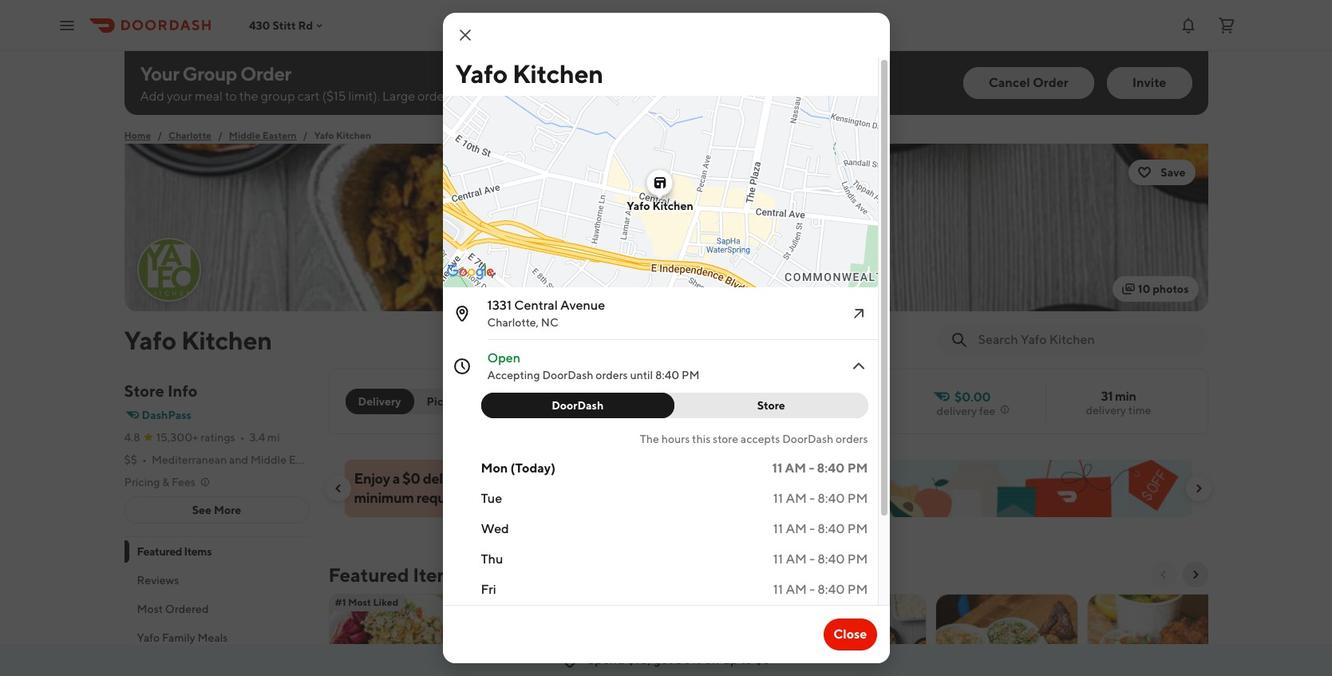 Task type: locate. For each thing, give the bounding box(es) containing it.
info
[[168, 382, 198, 400]]

mon (today)
[[481, 461, 556, 476]]

featured up #1 most liked
[[328, 563, 409, 586]]

store up accepts on the bottom
[[757, 399, 785, 412]]

3.4 mi
[[249, 431, 280, 444]]

1 horizontal spatial featured
[[328, 563, 409, 586]]

11 for mon (today)
[[772, 461, 782, 476]]

430
[[249, 19, 270, 32]]

- for thu
[[809, 552, 815, 567]]

middle for /
[[229, 129, 260, 141]]

build your own bowl image
[[329, 594, 471, 676]]

your inside the your group order add your meal to the group cart ($15 limit). large orders may take longer to prepare.
[[167, 89, 192, 104]]

click item image for avenue
[[849, 304, 868, 323]]

0 vertical spatial your
[[167, 89, 192, 104]]

invite button
[[1107, 67, 1192, 99]]

order up group
[[240, 62, 291, 85]]

close yafo kitchen image
[[455, 26, 474, 45]]

1 horizontal spatial most
[[348, 596, 371, 608]]

1 / from the left
[[157, 129, 162, 141]]

0 vertical spatial eastern
[[262, 129, 297, 141]]

$0.00
[[954, 389, 991, 405]]

the
[[239, 89, 258, 104]]

pm for thu
[[847, 552, 868, 567]]

thu
[[481, 552, 503, 567]]

middle
[[229, 129, 260, 141], [251, 453, 287, 466]]

2 / from the left
[[218, 129, 222, 141]]

1 horizontal spatial items
[[413, 563, 462, 586]]

meal
[[195, 89, 223, 104]]

delivery fee
[[937, 405, 996, 417]]

2 vertical spatial orders
[[836, 433, 868, 445]]

middle eastern link
[[229, 128, 297, 144]]

#1
[[335, 596, 346, 608]]

8:40 for tue
[[817, 491, 845, 506]]

1 vertical spatial featured
[[328, 563, 409, 586]]

mon
[[481, 461, 508, 476]]

0 vertical spatial previous button of carousel image
[[332, 482, 344, 495]]

1 horizontal spatial featured items
[[328, 563, 462, 586]]

delivery
[[1086, 404, 1126, 417], [937, 405, 977, 417], [423, 470, 473, 487]]

0 horizontal spatial featured items
[[137, 545, 212, 558]]

• left 3.4
[[240, 431, 245, 444]]

0 horizontal spatial delivery
[[423, 470, 473, 487]]

11 for tue
[[773, 491, 783, 506]]

1 vertical spatial your
[[517, 470, 545, 487]]

3.4
[[249, 431, 265, 444]]

doordash right accepts on the bottom
[[782, 433, 834, 445]]

fees
[[172, 476, 195, 488]]

- for mon (today)
[[809, 461, 814, 476]]

order
[[240, 62, 291, 85], [1033, 75, 1068, 90]]

powered by google image
[[447, 264, 494, 280]]

featured
[[137, 545, 182, 558], [328, 563, 409, 586]]

10 photos
[[1138, 283, 1189, 295]]

pm for fri
[[847, 582, 868, 597]]

8:40 for fri
[[817, 582, 845, 597]]

0 vertical spatial orders
[[418, 89, 454, 104]]

add
[[140, 89, 164, 104]]

1 horizontal spatial •
[[240, 431, 245, 444]]

next button of carousel image
[[1192, 482, 1205, 495]]

3 / from the left
[[303, 129, 308, 141]]

reviews button
[[124, 566, 309, 595]]

ratings
[[201, 431, 235, 444]]

orders inside the your group order add your meal to the group cart ($15 limit). large orders may take longer to prepare.
[[418, 89, 454, 104]]

to left the the
[[225, 89, 237, 104]]

0 horizontal spatial order
[[240, 62, 291, 85]]

2 horizontal spatial orders
[[836, 433, 868, 445]]

8:40 inside open accepting doordash orders until 8:40 pm
[[655, 369, 679, 382]]

31 min delivery time
[[1086, 389, 1151, 417]]

1331
[[487, 298, 512, 313]]

featured up reviews
[[137, 545, 182, 558]]

11 am - 8:40 pm for tue
[[773, 491, 868, 506]]

next button of carousel image
[[1189, 568, 1202, 581]]

1 click item image from the top
[[849, 304, 868, 323]]

middle for and
[[251, 453, 287, 466]]

1 horizontal spatial delivery
[[937, 405, 977, 417]]

/ right home
[[157, 129, 162, 141]]

0 vertical spatial items
[[184, 545, 212, 558]]

doordash up doordash button
[[542, 369, 593, 382]]

featured inside featured items heading
[[328, 563, 409, 586]]

-
[[809, 461, 814, 476], [809, 491, 815, 506], [809, 521, 815, 536], [809, 552, 815, 567], [809, 582, 815, 597]]

1 horizontal spatial fee
[[979, 405, 996, 417]]

previous button of carousel image down street on the left of page
[[332, 482, 344, 495]]

open accepting doordash orders until 8:40 pm
[[487, 350, 700, 382]]

eastern
[[262, 129, 297, 141], [289, 453, 327, 466]]

items left fri
[[413, 563, 462, 586]]

group
[[261, 89, 295, 104]]

most ordered
[[137, 603, 209, 615]]

notification bell image
[[1179, 16, 1198, 35]]

and
[[229, 453, 248, 466]]

delivery inside enjoy a $0 delivery fee on your first order, $5 subtotal minimum required.
[[423, 470, 473, 487]]

"byo" bowl family meal (feeds 4-6) image
[[784, 594, 925, 676]]

group
[[182, 62, 237, 85]]

items
[[184, 545, 212, 558], [413, 563, 462, 586]]

pm for wed
[[847, 521, 868, 536]]

0 horizontal spatial to
[[225, 89, 237, 104]]

pm for tue
[[847, 491, 868, 506]]

1 vertical spatial items
[[413, 563, 462, 586]]

items up the reviews button
[[184, 545, 212, 558]]

click item image for doordash
[[849, 357, 868, 376]]

more
[[214, 504, 241, 516]]

2 click item image from the top
[[849, 357, 868, 376]]

see more
[[192, 504, 241, 516]]

previous button of carousel image left next button of carousel icon
[[1157, 568, 1170, 581]]

doordash down open accepting doordash orders until 8:40 pm
[[552, 399, 604, 412]]

charlotte
[[168, 129, 211, 141]]

1 horizontal spatial store
[[757, 399, 785, 412]]

yafo kitchen image
[[124, 144, 1208, 311], [138, 239, 199, 300]]

ordered
[[165, 603, 209, 615]]

0 horizontal spatial store
[[124, 382, 164, 400]]

Item Search search field
[[978, 331, 1195, 349]]

/ right "charlotte"
[[218, 129, 222, 141]]

featured items up reviews
[[137, 545, 212, 558]]

#1 most liked
[[335, 596, 398, 608]]

DoorDash button
[[481, 393, 674, 418]]

required.
[[416, 489, 474, 506]]

fee inside enjoy a $0 delivery fee on your first order, $5 subtotal minimum required.
[[476, 470, 496, 487]]

eastern left street on the left of page
[[289, 453, 327, 466]]

1 vertical spatial doordash
[[552, 399, 604, 412]]

15,300+ ratings •
[[156, 431, 245, 444]]

8:40
[[655, 369, 679, 382], [817, 461, 845, 476], [817, 491, 845, 506], [817, 521, 845, 536], [817, 552, 845, 567], [817, 582, 845, 597]]

the
[[640, 433, 659, 445]]

your inside enjoy a $0 delivery fee on your first order, $5 subtotal minimum required.
[[517, 470, 545, 487]]

am for thu
[[786, 552, 807, 567]]

1331 central avenue charlotte, nc
[[487, 298, 605, 329]]

0 vertical spatial middle
[[229, 129, 260, 141]]

2 horizontal spatial delivery
[[1086, 404, 1126, 417]]

meals
[[198, 631, 228, 644]]

to right up
[[741, 652, 753, 667]]

0 horizontal spatial previous button of carousel image
[[332, 482, 344, 495]]

your right add at the left top of page
[[167, 89, 192, 104]]

10 photos button
[[1112, 276, 1198, 302]]

click item image
[[849, 304, 868, 323], [849, 357, 868, 376]]

0 items, open order cart image
[[1217, 16, 1236, 35]]

0 vertical spatial •
[[240, 431, 245, 444]]

home / charlotte / middle eastern / yafo kitchen
[[124, 129, 371, 141]]

0 vertical spatial click item image
[[849, 304, 868, 323]]

store inside button
[[757, 399, 785, 412]]

to right longer
[[549, 89, 561, 104]]

featured items up liked
[[328, 563, 462, 586]]

$0
[[402, 470, 420, 487]]

0 horizontal spatial most
[[137, 603, 163, 615]]

store for store
[[757, 399, 785, 412]]

pm
[[682, 369, 700, 382], [847, 461, 868, 476], [847, 491, 868, 506], [847, 521, 868, 536], [847, 552, 868, 567], [847, 582, 868, 597]]

store up dashpass
[[124, 382, 164, 400]]

- for tue
[[809, 491, 815, 506]]

1 vertical spatial •
[[142, 453, 147, 466]]

0 horizontal spatial fee
[[476, 470, 496, 487]]

0 horizontal spatial your
[[167, 89, 192, 104]]

until
[[630, 369, 653, 382]]

0 horizontal spatial •
[[142, 453, 147, 466]]

cancel
[[989, 75, 1030, 90]]

/
[[157, 129, 162, 141], [218, 129, 222, 141], [303, 129, 308, 141]]

1 vertical spatial previous button of carousel image
[[1157, 568, 1170, 581]]

1 vertical spatial middle
[[251, 453, 287, 466]]

to for your
[[225, 89, 237, 104]]

2 horizontal spatial /
[[303, 129, 308, 141]]

0 vertical spatial featured
[[137, 545, 182, 558]]

1 vertical spatial orders
[[596, 369, 628, 382]]

am for wed
[[786, 521, 807, 536]]

store for store info
[[124, 382, 164, 400]]

close button
[[824, 619, 877, 650]]

order right cancel
[[1033, 75, 1068, 90]]

11
[[772, 461, 782, 476], [773, 491, 783, 506], [773, 521, 783, 536], [773, 552, 783, 567], [773, 582, 783, 597]]

time
[[1128, 404, 1151, 417]]

orders
[[418, 89, 454, 104], [596, 369, 628, 382], [836, 433, 868, 445]]

• right $$
[[142, 453, 147, 466]]

0 horizontal spatial featured
[[137, 545, 182, 558]]

dashpass
[[142, 409, 191, 421]]

order inside button
[[1033, 75, 1068, 90]]

2 horizontal spatial to
[[741, 652, 753, 667]]

avenue
[[560, 298, 605, 313]]

1 horizontal spatial your
[[517, 470, 545, 487]]

chicken schnitzel image
[[1087, 594, 1229, 676]]

&
[[162, 476, 169, 488]]

/ down cart
[[303, 129, 308, 141]]

order methods option group
[[345, 389, 476, 414]]

your
[[167, 89, 192, 104], [517, 470, 545, 487]]

yafo family meals
[[137, 631, 228, 644]]

your right on
[[517, 470, 545, 487]]

1 vertical spatial featured items
[[328, 563, 462, 586]]

a
[[392, 470, 400, 487]]

yafo
[[455, 58, 508, 89], [314, 129, 334, 141], [627, 200, 650, 212], [627, 200, 650, 212], [124, 325, 176, 355], [137, 631, 160, 644]]

0 horizontal spatial orders
[[418, 89, 454, 104]]

1 horizontal spatial order
[[1033, 75, 1068, 90]]

street
[[330, 453, 361, 466]]

1/2 rotisserie chicken image
[[936, 594, 1077, 676]]

1 vertical spatial fee
[[476, 470, 496, 487]]

11 for thu
[[773, 552, 783, 567]]

most down reviews
[[137, 603, 163, 615]]

eastern down group
[[262, 129, 297, 141]]

middle down the the
[[229, 129, 260, 141]]

0 vertical spatial doordash
[[542, 369, 593, 382]]

1 horizontal spatial previous button of carousel image
[[1157, 568, 1170, 581]]

8:40 for wed
[[817, 521, 845, 536]]

previous button of carousel image
[[332, 482, 344, 495], [1157, 568, 1170, 581]]

store
[[713, 433, 738, 445]]

map region
[[253, 42, 1070, 451]]

am
[[785, 461, 806, 476], [786, 491, 807, 506], [786, 521, 807, 536], [786, 552, 807, 567], [786, 582, 807, 597]]

middle down 3.4 mi
[[251, 453, 287, 466]]

open menu image
[[57, 16, 77, 35]]

10
[[1138, 283, 1150, 295]]

Pickup radio
[[404, 389, 476, 414]]

nc
[[541, 316, 558, 329]]

1 vertical spatial click item image
[[849, 357, 868, 376]]

photos
[[1153, 283, 1189, 295]]

most right #1
[[348, 596, 371, 608]]

to for spend
[[741, 652, 753, 667]]

1 horizontal spatial orders
[[596, 369, 628, 382]]

1 horizontal spatial /
[[218, 129, 222, 141]]

stitt
[[272, 19, 296, 32]]

0 horizontal spatial /
[[157, 129, 162, 141]]

1 vertical spatial eastern
[[289, 453, 327, 466]]



Task type: describe. For each thing, give the bounding box(es) containing it.
yafo kitchen dialog
[[253, 13, 1070, 676]]

"byo" bowl family meal (feeds 10-12) image
[[633, 594, 774, 676]]

yafo family meals button
[[124, 623, 309, 652]]

see more button
[[125, 497, 308, 523]]

(today)
[[511, 461, 556, 476]]

accepts
[[741, 433, 780, 445]]

min
[[1115, 389, 1136, 404]]

subtotal
[[634, 470, 686, 487]]

11 for wed
[[773, 521, 783, 536]]

eastern for street
[[289, 453, 327, 466]]

yafo family meal (feeds 3-4) image
[[481, 594, 622, 676]]

2 vertical spatial doordash
[[782, 433, 834, 445]]

on
[[498, 470, 515, 487]]

reviews
[[137, 574, 179, 587]]

delivery inside 31 min delivery time
[[1086, 404, 1126, 417]]

430 stitt rd
[[249, 19, 313, 32]]

your group order add your meal to the group cart ($15 limit). large orders may take longer to prepare.
[[140, 62, 611, 104]]

$15,
[[627, 652, 651, 667]]

enjoy a $0 delivery fee on your first order, $5 subtotal minimum required.
[[354, 470, 686, 506]]

15,300+
[[156, 431, 198, 444]]

spend $15, get 30% off up to $8
[[587, 652, 770, 667]]

doordash inside button
[[552, 399, 604, 412]]

am for mon (today)
[[785, 461, 806, 476]]

pricing & fees
[[124, 476, 195, 488]]

31
[[1101, 389, 1113, 404]]

0 vertical spatial featured items
[[137, 545, 212, 558]]

11 am - 8:40 pm for mon (today)
[[772, 461, 868, 476]]

8:40 for thu
[[817, 552, 845, 567]]

get
[[654, 652, 673, 667]]

Delivery radio
[[345, 389, 414, 414]]

save
[[1161, 166, 1186, 179]]

central
[[514, 298, 558, 313]]

hours
[[661, 433, 690, 445]]

cart
[[298, 89, 320, 104]]

the hours this store accepts doordash orders
[[640, 433, 868, 445]]

pm inside open accepting doordash orders until 8:40 pm
[[682, 369, 700, 382]]

prepare.
[[563, 89, 611, 104]]

cancel order button
[[963, 67, 1094, 99]]

invite
[[1132, 75, 1166, 90]]

off
[[704, 652, 720, 667]]

fri
[[481, 582, 496, 597]]

accepting
[[487, 369, 540, 382]]

yafo inside button
[[137, 631, 160, 644]]

food
[[363, 453, 390, 466]]

may
[[456, 89, 480, 104]]

your
[[140, 62, 179, 85]]

large
[[382, 89, 415, 104]]

charlotte,
[[487, 316, 539, 329]]

this
[[692, 433, 711, 445]]

1 horizontal spatial to
[[549, 89, 561, 104]]

($15
[[322, 89, 346, 104]]

mediterranean
[[152, 453, 227, 466]]

minimum
[[354, 489, 414, 506]]

30%
[[675, 652, 702, 667]]

delivery
[[358, 395, 401, 408]]

order,
[[575, 470, 612, 487]]

order inside the your group order add your meal to the group cart ($15 limit). large orders may take longer to prepare.
[[240, 62, 291, 85]]

eastern for /
[[262, 129, 297, 141]]

pickup
[[427, 395, 463, 408]]

11 am - 8:40 pm for wed
[[773, 521, 868, 536]]

$5
[[615, 470, 631, 487]]

pricing & fees button
[[124, 474, 211, 490]]

pm for mon (today)
[[847, 461, 868, 476]]

hour options option group
[[481, 393, 868, 418]]

- for fri
[[809, 582, 815, 597]]

featured items heading
[[328, 562, 462, 587]]

select promotional banner element
[[733, 517, 803, 546]]

rd
[[298, 19, 313, 32]]

am for fri
[[786, 582, 807, 597]]

11 am - 8:40 pm for thu
[[773, 552, 868, 567]]

up
[[723, 652, 738, 667]]

charlotte link
[[168, 128, 211, 144]]

4.8
[[124, 431, 140, 444]]

see
[[192, 504, 212, 516]]

#1 most liked button
[[328, 594, 471, 676]]

liked
[[373, 596, 398, 608]]

doordash inside open accepting doordash orders until 8:40 pm
[[542, 369, 593, 382]]

open
[[487, 350, 520, 366]]

pricing
[[124, 476, 160, 488]]

items inside heading
[[413, 563, 462, 586]]

save button
[[1129, 160, 1195, 185]]

11 for fri
[[773, 582, 783, 597]]

$$ • mediterranean and middle eastern street food
[[124, 453, 390, 466]]

$$
[[124, 453, 137, 466]]

tue
[[481, 491, 502, 506]]

orders inside open accepting doordash orders until 8:40 pm
[[596, 369, 628, 382]]

mi
[[267, 431, 280, 444]]

family
[[162, 631, 195, 644]]

home link
[[124, 128, 151, 144]]

store info
[[124, 382, 198, 400]]

0 vertical spatial fee
[[979, 405, 996, 417]]

- for wed
[[809, 521, 815, 536]]

cancel order
[[989, 75, 1068, 90]]

$8
[[755, 652, 770, 667]]

wed
[[481, 521, 509, 536]]

longer
[[510, 89, 547, 104]]

limit).
[[348, 89, 380, 104]]

8:40 for mon (today)
[[817, 461, 845, 476]]

take
[[483, 89, 508, 104]]

am for tue
[[786, 491, 807, 506]]

0 horizontal spatial items
[[184, 545, 212, 558]]

close
[[833, 627, 867, 642]]

Store button
[[665, 393, 868, 418]]

11 am - 8:40 pm for fri
[[773, 582, 868, 597]]



Task type: vqa. For each thing, say whether or not it's contained in the screenshot.
the Banana
no



